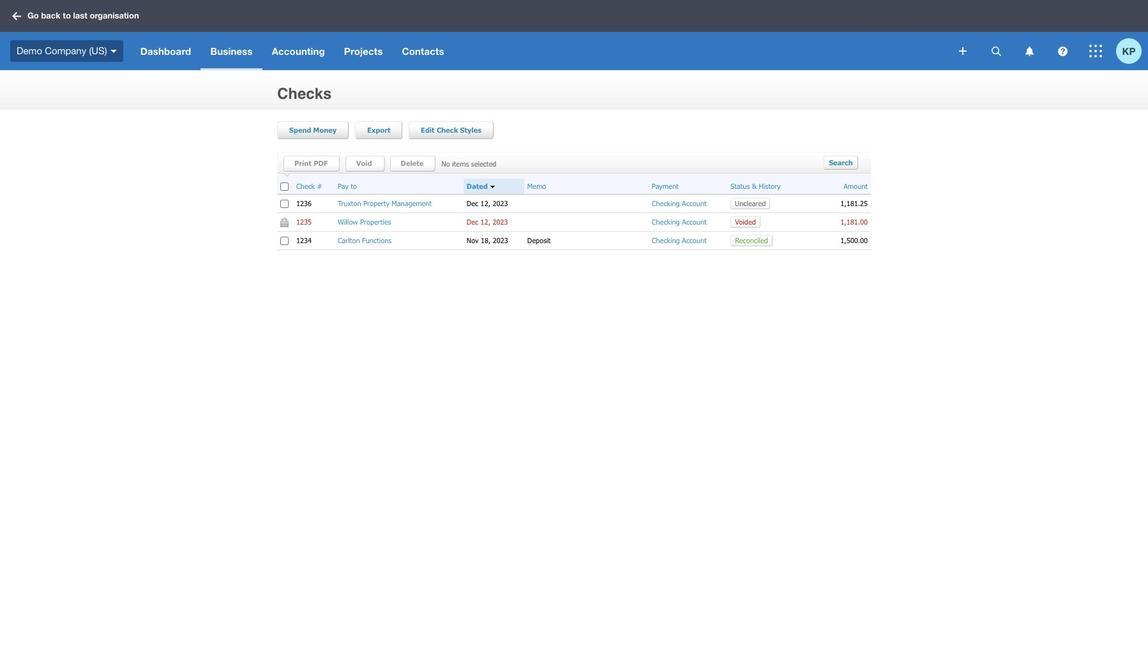 Task type: locate. For each thing, give the bounding box(es) containing it.
dec 12, 2023 down dated link
[[467, 199, 508, 208]]

dec 12, 2023
[[467, 199, 508, 208], [467, 218, 508, 226]]

export link
[[355, 121, 403, 139]]

account
[[683, 199, 707, 208], [683, 218, 707, 226], [683, 237, 707, 245]]

2 vertical spatial 2023
[[493, 237, 509, 245]]

voided link
[[731, 217, 761, 228]]

2023
[[493, 199, 508, 208], [493, 218, 508, 226], [493, 237, 509, 245]]

export
[[367, 126, 391, 134]]

dec 12, 2023 for truxton property management
[[467, 199, 508, 208]]

2 dec 12, 2023 from the top
[[467, 218, 508, 226]]

0 horizontal spatial to
[[63, 10, 71, 21]]

12, for truxton property management
[[481, 199, 491, 208]]

0 horizontal spatial svg image
[[12, 12, 21, 20]]

svg image inside demo company (us) popup button
[[110, 50, 117, 53]]

willow
[[338, 218, 358, 226]]

0 vertical spatial dec 12, 2023
[[467, 199, 508, 208]]

2 vertical spatial checking account link
[[652, 237, 707, 245]]

search
[[830, 158, 854, 167]]

svg image
[[12, 12, 21, 20], [1090, 45, 1103, 58], [992, 46, 1002, 56]]

1 vertical spatial checking
[[652, 218, 680, 226]]

organisation
[[90, 10, 139, 21]]

business
[[211, 45, 253, 57]]

pay to link
[[338, 182, 357, 191]]

0 vertical spatial checking account
[[652, 199, 707, 208]]

checking for reconciled
[[652, 237, 680, 245]]

1 checking account from the top
[[652, 199, 707, 208]]

1 2023 from the top
[[493, 199, 508, 208]]

1 vertical spatial dec
[[467, 218, 479, 226]]

checking account link for uncleared
[[652, 199, 707, 208]]

memo
[[528, 182, 547, 190]]

dec 12, 2023 up nov 18, 2023
[[467, 218, 508, 226]]

0 vertical spatial account
[[683, 199, 707, 208]]

2023 for willow properties
[[493, 218, 508, 226]]

dated link
[[467, 182, 488, 191]]

0 vertical spatial checking account link
[[652, 199, 707, 208]]

willow properties
[[338, 218, 391, 226]]

2 checking from the top
[[652, 218, 680, 226]]

3 checking account from the top
[[652, 237, 707, 245]]

12, down dated link
[[481, 199, 491, 208]]

status & history
[[731, 182, 781, 190]]

check # link
[[297, 182, 322, 191]]

dated
[[467, 182, 488, 190]]

2 vertical spatial checking
[[652, 237, 680, 245]]

spend money
[[289, 126, 337, 134]]

2 dec from the top
[[467, 218, 479, 226]]

(us)
[[89, 45, 107, 56]]

edit check styles
[[421, 126, 482, 134]]

search link
[[824, 156, 859, 170]]

accounting button
[[262, 32, 335, 70]]

dec
[[467, 199, 479, 208], [467, 218, 479, 226]]

3 2023 from the top
[[493, 237, 509, 245]]

1 account from the top
[[683, 199, 707, 208]]

kp button
[[1117, 32, 1149, 70]]

truxton property management
[[338, 199, 432, 208]]

amount
[[844, 182, 868, 190]]

1 checking account link from the top
[[652, 199, 707, 208]]

amount link
[[844, 182, 868, 191]]

2 vertical spatial account
[[683, 237, 707, 245]]

2 account from the top
[[683, 218, 707, 226]]

back
[[41, 10, 61, 21]]

banner
[[0, 0, 1149, 70]]

1234
[[297, 237, 312, 245]]

truxton
[[338, 199, 361, 208]]

company
[[45, 45, 86, 56]]

2 12, from the top
[[481, 218, 491, 226]]

3 account from the top
[[683, 237, 707, 245]]

2 checking account from the top
[[652, 218, 707, 226]]

nov 18, 2023
[[467, 237, 509, 245]]

1 vertical spatial checking account
[[652, 218, 707, 226]]

dec 12, 2023 for willow properties
[[467, 218, 508, 226]]

2 2023 from the top
[[493, 218, 508, 226]]

demo company (us)
[[17, 45, 107, 56]]

0 vertical spatial 12,
[[481, 199, 491, 208]]

carlton functions
[[338, 237, 392, 245]]

edit check styles link
[[409, 121, 494, 139]]

1236
[[297, 199, 312, 208]]

svg image
[[1026, 46, 1034, 56], [1059, 46, 1068, 56], [960, 47, 967, 55], [110, 50, 117, 53]]

to right 'pay'
[[351, 182, 357, 190]]

1 vertical spatial checking account link
[[652, 218, 707, 226]]

3 checking account link from the top
[[652, 237, 707, 245]]

0 vertical spatial checking
[[652, 199, 680, 208]]

1,500.00
[[841, 237, 868, 245]]

18,
[[481, 237, 491, 245]]

12, up 18, in the top left of the page
[[481, 218, 491, 226]]

checking account link
[[652, 199, 707, 208], [652, 218, 707, 226], [652, 237, 707, 245]]

2 vertical spatial checking account
[[652, 237, 707, 245]]

willow properties link
[[338, 218, 391, 226]]

1 vertical spatial to
[[351, 182, 357, 190]]

dec up nov
[[467, 218, 479, 226]]

checking for voided
[[652, 218, 680, 226]]

0 vertical spatial 2023
[[493, 199, 508, 208]]

reconciled link
[[731, 235, 773, 247]]

projects button
[[335, 32, 393, 70]]

to left last
[[63, 10, 71, 21]]

truxton property management link
[[338, 199, 432, 208]]

go
[[27, 10, 39, 21]]

0 vertical spatial dec
[[467, 199, 479, 208]]

0 vertical spatial to
[[63, 10, 71, 21]]

None checkbox
[[281, 183, 289, 191], [281, 200, 289, 208], [281, 237, 289, 245], [281, 183, 289, 191], [281, 200, 289, 208], [281, 237, 289, 245]]

1 vertical spatial dec 12, 2023
[[467, 218, 508, 226]]

1 checking from the top
[[652, 199, 680, 208]]

contacts
[[402, 45, 445, 57]]

checking
[[652, 199, 680, 208], [652, 218, 680, 226], [652, 237, 680, 245]]

spend money link
[[277, 121, 349, 139]]

uncleared
[[736, 200, 766, 208]]

1 dec 12, 2023 from the top
[[467, 199, 508, 208]]

1 12, from the top
[[481, 199, 491, 208]]

12,
[[481, 199, 491, 208], [481, 218, 491, 226]]

1 vertical spatial 2023
[[493, 218, 508, 226]]

3 checking from the top
[[652, 237, 680, 245]]

to
[[63, 10, 71, 21], [351, 182, 357, 190]]

1,181.00
[[841, 218, 868, 226]]

checking for uncleared
[[652, 199, 680, 208]]

checking account
[[652, 199, 707, 208], [652, 218, 707, 226], [652, 237, 707, 245]]

dashboard link
[[131, 32, 201, 70]]

12, for willow properties
[[481, 218, 491, 226]]

2 checking account link from the top
[[652, 218, 707, 226]]

items
[[453, 160, 469, 168]]

1 vertical spatial 12,
[[481, 218, 491, 226]]

status & history link
[[731, 182, 781, 191]]

dec down dated link
[[467, 199, 479, 208]]

pay
[[338, 182, 349, 190]]

void link
[[350, 156, 385, 173]]

property
[[364, 199, 390, 208]]

2023 for truxton property management
[[493, 199, 508, 208]]

1 horizontal spatial to
[[351, 182, 357, 190]]

1 vertical spatial account
[[683, 218, 707, 226]]

1 dec from the top
[[467, 199, 479, 208]]



Task type: vqa. For each thing, say whether or not it's contained in the screenshot.
Check #
yes



Task type: describe. For each thing, give the bounding box(es) containing it.
voided
[[736, 218, 756, 226]]

1 horizontal spatial svg image
[[992, 46, 1002, 56]]

management
[[392, 199, 432, 208]]

delete link
[[395, 156, 437, 173]]

checking account link for reconciled
[[652, 237, 707, 245]]

kp
[[1123, 45, 1136, 57]]

to inside 'link'
[[351, 182, 357, 190]]

dec for truxton property management
[[467, 199, 479, 208]]

account for reconciled
[[683, 237, 707, 245]]

deposit
[[528, 237, 551, 245]]

print
[[295, 159, 312, 167]]

selected
[[471, 160, 497, 168]]

go back to last organisation
[[27, 10, 139, 21]]

styles
[[460, 126, 482, 134]]

payment link
[[652, 182, 679, 191]]

bulk selection is not available for voided checks. image
[[281, 218, 289, 227]]

2 horizontal spatial svg image
[[1090, 45, 1103, 58]]

history
[[760, 182, 781, 190]]

1,181.25
[[841, 199, 868, 208]]

check
[[437, 126, 458, 134]]

edit
[[421, 126, 435, 134]]

print pdf
[[295, 159, 328, 167]]

go back to last organisation link
[[8, 5, 147, 27]]

checking account for uncleared
[[652, 199, 707, 208]]

checks
[[277, 85, 332, 103]]

pdf
[[314, 159, 328, 167]]

last
[[73, 10, 87, 21]]

checking account link for voided
[[652, 218, 707, 226]]

accounting
[[272, 45, 325, 57]]

check #
[[297, 182, 322, 190]]

uncleared link
[[731, 198, 771, 210]]

dec for willow properties
[[467, 218, 479, 226]]

&
[[753, 182, 757, 190]]

money
[[313, 126, 337, 134]]

dashboard
[[140, 45, 191, 57]]

checking account for voided
[[652, 218, 707, 226]]

functions
[[362, 237, 392, 245]]

1235
[[297, 218, 312, 226]]

carlton functions link
[[338, 237, 392, 245]]

svg image inside go back to last organisation link
[[12, 12, 21, 20]]

account for uncleared
[[683, 199, 707, 208]]

banner containing kp
[[0, 0, 1149, 70]]

payment
[[652, 182, 679, 190]]

void
[[357, 159, 372, 167]]

memo link
[[528, 182, 547, 191]]

checking account for reconciled
[[652, 237, 707, 245]]

business button
[[201, 32, 262, 70]]

demo company (us) button
[[0, 32, 131, 70]]

status
[[731, 182, 750, 190]]

reconciled
[[736, 237, 769, 245]]

projects
[[344, 45, 383, 57]]

properties
[[360, 218, 391, 226]]

print pdf link
[[288, 156, 341, 173]]

account for voided
[[683, 218, 707, 226]]

delete
[[401, 159, 424, 167]]

spend
[[289, 126, 311, 134]]

no
[[442, 160, 450, 168]]

pay to
[[338, 182, 357, 190]]

2023 for carlton functions
[[493, 237, 509, 245]]

nov
[[467, 237, 479, 245]]

contacts button
[[393, 32, 454, 70]]

carlton
[[338, 237, 360, 245]]

demo
[[17, 45, 42, 56]]

to inside banner
[[63, 10, 71, 21]]

no items selected
[[442, 160, 497, 168]]



